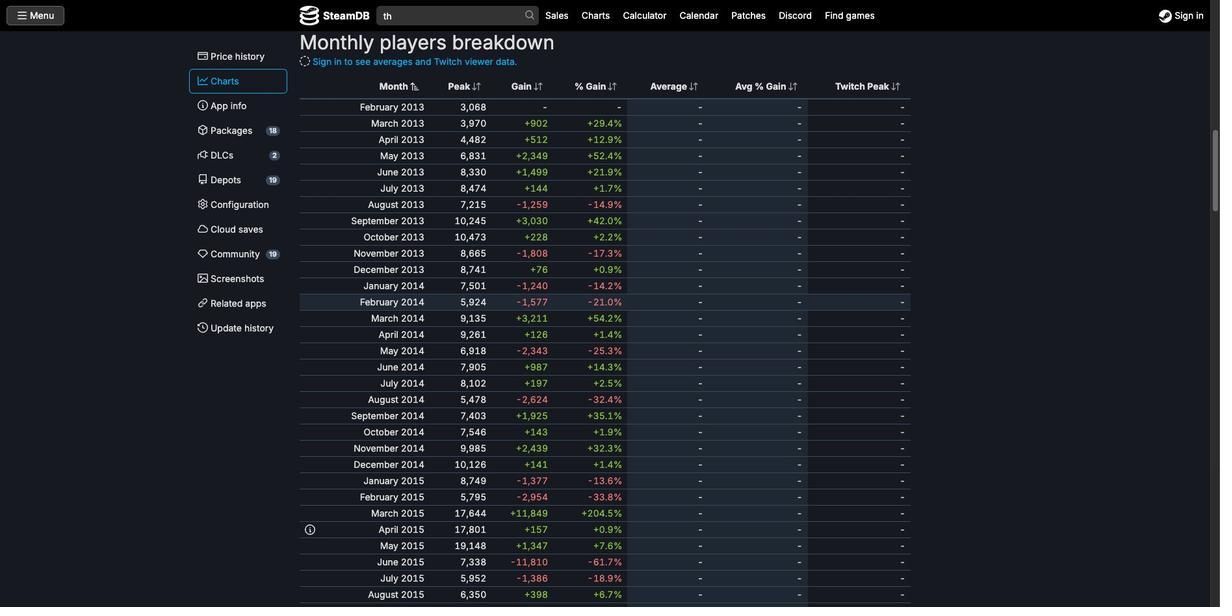 Task type: describe. For each thing, give the bounding box(es) containing it.
5,924
[[461, 297, 487, 308]]

2013 for october 2013
[[401, 232, 425, 243]]

february for february 2014
[[360, 297, 399, 308]]

-1,808
[[516, 248, 548, 259]]

-18.9%
[[588, 573, 623, 584]]

2014 for december 2014
[[401, 459, 425, 470]]

may for may 2014
[[380, 345, 399, 356]]

2,343
[[522, 345, 548, 356]]

2014 for june 2014
[[401, 362, 425, 373]]

2013 for august 2013
[[401, 199, 425, 210]]

january 2015
[[364, 476, 425, 487]]

discord link
[[773, 9, 819, 22]]

+2.2%
[[594, 232, 623, 243]]

package image
[[198, 125, 208, 135]]

+1,925
[[516, 410, 548, 422]]

plug image
[[198, 150, 208, 160]]

menu button
[[7, 6, 65, 25]]

july for july 2015
[[381, 573, 399, 584]]

viewer
[[465, 56, 494, 67]]

2013 for july 2013
[[401, 183, 425, 194]]

+1.4% for +126
[[594, 329, 623, 340]]

+1.9%
[[594, 427, 623, 438]]

april for april 2015
[[379, 524, 399, 535]]

august 2013
[[368, 199, 425, 210]]

may 2013
[[380, 150, 425, 161]]

2015 for july 2015
[[401, 573, 425, 584]]

+42.0%
[[588, 215, 623, 226]]

average column header
[[628, 75, 709, 99]]

configuration
[[208, 199, 269, 210]]

twitch inside column header
[[836, 81, 866, 92]]

2013 for november 2013
[[401, 248, 425, 259]]

gain inside "column header"
[[766, 81, 787, 92]]

+6.7%
[[594, 589, 623, 600]]

info image
[[305, 525, 315, 535]]

february 2015
[[360, 492, 425, 503]]

avg % gain column header
[[709, 75, 808, 99]]

july 2015
[[381, 573, 425, 584]]

2015 for january 2015
[[401, 476, 425, 487]]

11,810
[[516, 557, 548, 568]]

avg % gain
[[736, 81, 787, 92]]

march 2013
[[371, 118, 425, 129]]

2015 for june 2015
[[401, 557, 425, 568]]

three bars image
[[17, 10, 27, 21]]

-21.0%
[[588, 297, 623, 308]]

13.6%
[[594, 476, 623, 487]]

18.9%
[[594, 573, 623, 584]]

-2,954
[[516, 492, 548, 503]]

+2,349
[[516, 150, 548, 161]]

8,330
[[461, 167, 487, 178]]

breakdown
[[452, 31, 555, 54]]

sign in to see averages and twitch viewer data. link
[[313, 56, 518, 67]]

2015 for february 2015
[[401, 492, 425, 503]]

steamdb
[[323, 9, 370, 22]]

april 2013
[[379, 134, 425, 145]]

25.3%
[[594, 345, 623, 356]]

september 2014
[[351, 410, 425, 422]]

9,135
[[461, 313, 487, 324]]

january 2014
[[364, 280, 425, 291]]

2014 for january 2014
[[401, 280, 425, 291]]

1 horizontal spatial charts link
[[575, 9, 617, 22]]

10,473
[[455, 232, 487, 243]]

history for price history
[[235, 51, 265, 62]]

steamdb banner
[[0, 0, 1211, 31]]

steamdb link
[[293, 6, 376, 25]]

+7.6%
[[594, 541, 623, 552]]

screenshots
[[208, 273, 264, 284]]

3,068
[[461, 102, 487, 113]]

17,801
[[455, 524, 487, 535]]

march 2015
[[371, 508, 425, 519]]

cloud image
[[198, 224, 208, 234]]

price history link
[[189, 44, 287, 69]]

1,808
[[522, 248, 548, 259]]

-1,240
[[516, 280, 548, 291]]

+32.3%
[[588, 443, 623, 454]]

issue draft image
[[300, 56, 310, 66]]

-61.7%
[[588, 557, 623, 568]]

+52.4%
[[588, 150, 623, 161]]

2014 for august 2014
[[401, 394, 425, 405]]

related apps
[[208, 298, 266, 309]]

2015 for august 2015
[[401, 589, 425, 600]]

gain inside column header
[[512, 81, 532, 92]]

sign in to see averages and twitch viewer data.
[[313, 56, 518, 67]]

february for february 2015
[[360, 492, 399, 503]]

% gain
[[575, 81, 606, 92]]

8,665
[[461, 248, 487, 259]]

perform search image
[[525, 10, 535, 20]]

april 2014
[[379, 329, 425, 340]]

june for june 2015
[[377, 557, 399, 568]]

march for march 2013
[[371, 118, 399, 129]]

-32.4%
[[588, 394, 623, 405]]

1,259
[[522, 199, 548, 210]]

2013 for december 2013
[[401, 264, 425, 275]]

% inside column header
[[575, 81, 584, 92]]

2014 for march 2014
[[401, 313, 425, 324]]

image image
[[198, 273, 208, 284]]

august for august 2014
[[368, 394, 399, 405]]

in for sign in to see averages and twitch viewer data.
[[334, 56, 342, 67]]

december 2013
[[354, 264, 425, 275]]

september 2013
[[351, 215, 425, 226]]

+987
[[525, 362, 548, 373]]

monthly
[[300, 31, 374, 54]]

2014 for july 2014
[[401, 378, 425, 389]]

0 horizontal spatial charts link
[[189, 69, 287, 94]]

14.9%
[[594, 199, 623, 210]]

november 2013
[[354, 248, 425, 259]]

sign in link
[[1153, 9, 1211, 22]]

september for september 2014
[[351, 410, 399, 422]]

update history
[[208, 323, 274, 334]]

august 2014
[[368, 394, 425, 405]]

+12.9%
[[588, 134, 623, 145]]

screenshots link
[[189, 267, 287, 291]]

7,501
[[461, 280, 487, 291]]

+157
[[525, 524, 548, 535]]

1,386
[[522, 573, 548, 584]]

sales link
[[539, 9, 575, 22]]

twitch peak
[[836, 81, 890, 92]]

2015 for april 2015
[[401, 524, 425, 535]]

2015 for march 2015
[[401, 508, 425, 519]]

2014 for october 2014
[[401, 427, 425, 438]]

2013 for march 2013
[[401, 118, 425, 129]]

may for may 2013
[[380, 150, 399, 161]]

2014 for november 2014
[[401, 443, 425, 454]]

2,954
[[522, 492, 548, 503]]

average
[[651, 81, 688, 92]]

info image
[[198, 100, 208, 111]]

calculator
[[623, 10, 667, 21]]

menu
[[30, 10, 54, 21]]

14.2%
[[594, 280, 623, 291]]

related
[[211, 298, 243, 309]]

1,377
[[522, 476, 548, 487]]



Task type: locate. For each thing, give the bounding box(es) containing it.
2 2013 from the top
[[401, 118, 425, 129]]

61.7%
[[594, 557, 623, 568]]

2 19 from the top
[[269, 250, 277, 259]]

2013 for june 2013
[[401, 167, 425, 178]]

february for february 2013
[[360, 102, 399, 113]]

2 2014 from the top
[[401, 297, 425, 308]]

january down december 2014
[[364, 476, 399, 487]]

11 2013 from the top
[[401, 264, 425, 275]]

ksp 1.0 blastoff, steam release element
[[305, 524, 425, 537]]

march 2014
[[371, 313, 425, 324]]

1 vertical spatial january
[[364, 476, 399, 487]]

december down november 2014
[[354, 459, 399, 470]]

2014 up january 2015
[[401, 459, 425, 470]]

8 2013 from the top
[[401, 215, 425, 226]]

1 +1.4% from the top
[[594, 329, 623, 340]]

2 vertical spatial june
[[377, 557, 399, 568]]

-14.2%
[[588, 280, 623, 291]]

calendar
[[680, 10, 719, 21]]

2 march from the top
[[371, 313, 399, 324]]

0 horizontal spatial sign
[[313, 56, 332, 67]]

september up the october 2014
[[351, 410, 399, 422]]

1 vertical spatial charts
[[208, 75, 239, 86]]

18
[[269, 126, 277, 135]]

link image
[[198, 298, 208, 308]]

2013 down august 2013
[[401, 215, 425, 226]]

+3,030
[[516, 215, 548, 226]]

1 vertical spatial december
[[354, 459, 399, 470]]

2 vertical spatial july
[[381, 573, 399, 584]]

1 2013 from the top
[[401, 102, 425, 113]]

january for january 2015
[[364, 476, 399, 487]]

january for january 2014
[[364, 280, 399, 291]]

steam image
[[1160, 9, 1173, 22]]

+204.5%
[[582, 508, 623, 519]]

gain down data.
[[512, 81, 532, 92]]

19 for depots
[[269, 176, 277, 185]]

data.
[[496, 56, 518, 67]]

2 may from the top
[[380, 345, 399, 356]]

-14.9%
[[588, 199, 623, 210]]

1 vertical spatial september
[[351, 410, 399, 422]]

+0.9%
[[594, 264, 623, 275], [594, 524, 623, 535]]

2 april from the top
[[379, 329, 399, 340]]

21.0%
[[594, 297, 623, 308]]

2015 up april 2015
[[401, 508, 425, 519]]

1,577
[[522, 297, 548, 308]]

charts inside the "steamdb" "banner"
[[582, 10, 610, 21]]

9 2014 from the top
[[401, 410, 425, 422]]

december for december 2014
[[354, 459, 399, 470]]

ruby image
[[198, 248, 208, 259]]

4,482
[[461, 134, 487, 145]]

2014 down june 2014
[[401, 378, 425, 389]]

10 2013 from the top
[[401, 248, 425, 259]]

november for november 2014
[[354, 443, 399, 454]]

5,952
[[461, 573, 487, 584]]

1 vertical spatial april
[[379, 329, 399, 340]]

0 horizontal spatial gain
[[512, 81, 532, 92]]

2014 up july 2014 on the left of page
[[401, 362, 425, 373]]

august down july 2015
[[368, 589, 399, 600]]

0 vertical spatial history
[[235, 51, 265, 62]]

-2,624
[[516, 394, 548, 405]]

find
[[825, 10, 844, 21]]

6,831
[[461, 150, 487, 161]]

3 2013 from the top
[[401, 134, 425, 145]]

2014 down the october 2014
[[401, 443, 425, 454]]

1 vertical spatial may
[[380, 345, 399, 356]]

july up august 2014
[[381, 378, 399, 389]]

july for july 2014
[[381, 378, 399, 389]]

+54.2%
[[588, 313, 623, 324]]

june down may 2014
[[377, 362, 399, 373]]

steamdb image
[[300, 6, 319, 25]]

0 horizontal spatial charts
[[208, 75, 239, 86]]

12 2014 from the top
[[401, 459, 425, 470]]

+1,347
[[516, 541, 548, 552]]

1 horizontal spatial %
[[755, 81, 764, 92]]

1 november from the top
[[354, 248, 399, 259]]

+14.3%
[[588, 362, 623, 373]]

update
[[211, 323, 242, 334]]

+2,439
[[516, 443, 548, 454]]

gear image
[[198, 199, 208, 209]]

month column header
[[300, 75, 430, 99]]

2014 up november 2014
[[401, 427, 425, 438]]

0 vertical spatial in
[[1197, 9, 1204, 20]]

1 may from the top
[[380, 150, 399, 161]]

1 vertical spatial march
[[371, 313, 399, 324]]

april for april 2014
[[379, 329, 399, 340]]

2015 for may 2015
[[401, 541, 425, 552]]

1 september from the top
[[351, 215, 399, 226]]

+3,211
[[516, 313, 548, 324]]

+1.4% up 25.3%
[[594, 329, 623, 340]]

gain right avg
[[766, 81, 787, 92]]

9 2013 from the top
[[401, 232, 425, 243]]

june for june 2013
[[377, 167, 399, 178]]

1 vertical spatial november
[[354, 443, 399, 454]]

2013 down july 2013
[[401, 199, 425, 210]]

4 2014 from the top
[[401, 329, 425, 340]]

find games
[[825, 10, 875, 21]]

october for october 2013
[[364, 232, 399, 243]]

-1,577
[[516, 297, 548, 308]]

1 vertical spatial +1.4%
[[594, 459, 623, 470]]

0 vertical spatial june
[[377, 167, 399, 178]]

2013 down april 2013
[[401, 150, 425, 161]]

2 august from the top
[[368, 394, 399, 405]]

history for update history
[[244, 323, 274, 334]]

19
[[269, 176, 277, 185], [269, 250, 277, 259]]

3 2014 from the top
[[401, 313, 425, 324]]

charts link
[[575, 9, 617, 22], [189, 69, 287, 94]]

2014 for may 2014
[[401, 345, 425, 356]]

2 july from the top
[[381, 378, 399, 389]]

july up august 2015
[[381, 573, 399, 584]]

history inside price history link
[[235, 51, 265, 62]]

2014 up the february 2014
[[401, 280, 425, 291]]

related apps link
[[189, 291, 287, 316]]

graph image
[[198, 75, 208, 86]]

march down february 2013
[[371, 118, 399, 129]]

may 2015
[[380, 541, 425, 552]]

1 vertical spatial +0.9%
[[594, 524, 623, 535]]

0 horizontal spatial in
[[334, 56, 342, 67]]

7 2014 from the top
[[401, 378, 425, 389]]

november for november 2013
[[354, 248, 399, 259]]

july 2013
[[381, 183, 425, 194]]

8,102
[[461, 378, 487, 389]]

2013 for may 2013
[[401, 150, 425, 161]]

0 vertical spatial 19
[[269, 176, 277, 185]]

2015 up july 2015
[[401, 557, 425, 568]]

1 vertical spatial february
[[360, 297, 399, 308]]

7,338
[[461, 557, 487, 568]]

september for september 2013
[[351, 215, 399, 226]]

1 august from the top
[[368, 199, 399, 210]]

+1.4% up 13.6%
[[594, 459, 623, 470]]

4 2015 from the top
[[401, 524, 425, 535]]

charts link up info
[[189, 69, 287, 94]]

may up june 2014
[[380, 345, 399, 356]]

+2.5%
[[594, 378, 623, 389]]

august for august 2015
[[368, 589, 399, 600]]

1 horizontal spatial peak
[[868, 81, 890, 92]]

october 2014
[[364, 427, 425, 438]]

0 vertical spatial charts
[[582, 10, 610, 21]]

sign right steam icon
[[1175, 9, 1194, 20]]

-11,810
[[510, 557, 548, 568]]

7 2015 from the top
[[401, 573, 425, 584]]

calculator link
[[617, 9, 673, 22]]

march down the february 2015
[[371, 508, 399, 519]]

repo image
[[198, 174, 208, 185]]

april down march 2015
[[379, 524, 399, 535]]

june down may 2013
[[377, 167, 399, 178]]

2 peak from the left
[[868, 81, 890, 92]]

1 horizontal spatial sign
[[1175, 9, 1194, 20]]

2 +0.9% from the top
[[594, 524, 623, 535]]

19 down 2
[[269, 176, 277, 185]]

may up june 2013
[[380, 150, 399, 161]]

8 2015 from the top
[[401, 589, 425, 600]]

2 gain from the left
[[586, 81, 606, 92]]

november up december 2014
[[354, 443, 399, 454]]

0 vertical spatial october
[[364, 232, 399, 243]]

2 vertical spatial april
[[379, 524, 399, 535]]

0 vertical spatial february
[[360, 102, 399, 113]]

0 vertical spatial +1.4%
[[594, 329, 623, 340]]

6,918
[[461, 345, 487, 356]]

2 2015 from the top
[[401, 492, 425, 503]]

1 horizontal spatial in
[[1197, 9, 1204, 20]]

0 horizontal spatial %
[[575, 81, 584, 92]]

3 march from the top
[[371, 508, 399, 519]]

april for april 2013
[[379, 134, 399, 145]]

app
[[211, 100, 228, 111]]

1 june from the top
[[377, 167, 399, 178]]

8,741
[[461, 264, 487, 275]]

charts link right sales
[[575, 9, 617, 22]]

1 vertical spatial august
[[368, 394, 399, 405]]

2 october from the top
[[364, 427, 399, 438]]

2014 down july 2014 on the left of page
[[401, 394, 425, 405]]

players
[[380, 31, 447, 54]]

+0.9% up +7.6%
[[594, 524, 623, 535]]

2 vertical spatial august
[[368, 589, 399, 600]]

2 horizontal spatial gain
[[766, 81, 787, 92]]

september up october 2013
[[351, 215, 399, 226]]

2014 up may 2014
[[401, 329, 425, 340]]

2013 up july 2013
[[401, 167, 425, 178]]

3 february from the top
[[360, 492, 399, 503]]

2013 down october 2013
[[401, 248, 425, 259]]

1 march from the top
[[371, 118, 399, 129]]

0 vertical spatial december
[[354, 264, 399, 275]]

cloud
[[211, 224, 236, 235]]

sign right issue draft icon
[[313, 56, 332, 67]]

2015 up the february 2015
[[401, 476, 425, 487]]

april inside ksp 1.0 blastoff, steam release "element"
[[379, 524, 399, 535]]

0 vertical spatial april
[[379, 134, 399, 145]]

june down may 2015
[[377, 557, 399, 568]]

+0.9% for +76
[[594, 264, 623, 275]]

1 vertical spatial june
[[377, 362, 399, 373]]

august up september 2014
[[368, 394, 399, 405]]

calendar link
[[673, 9, 725, 22]]

july for july 2013
[[381, 183, 399, 194]]

in left to
[[334, 56, 342, 67]]

sign inside the "steamdb" "banner"
[[1175, 9, 1194, 20]]

2013 up april 2013
[[401, 118, 425, 129]]

17,644
[[455, 508, 487, 519]]

cloud saves
[[208, 224, 263, 235]]

1 october from the top
[[364, 232, 399, 243]]

2 % from the left
[[755, 81, 764, 92]]

august for august 2013
[[368, 199, 399, 210]]

twitch peak column header
[[808, 75, 911, 99]]

2014 for february 2014
[[401, 297, 425, 308]]

% gain column header
[[553, 75, 628, 99]]

+1.4% for +141
[[594, 459, 623, 470]]

2 june from the top
[[377, 362, 399, 373]]

2013 for september 2013
[[401, 215, 425, 226]]

1 horizontal spatial charts
[[582, 10, 610, 21]]

0 vertical spatial july
[[381, 183, 399, 194]]

history image
[[198, 323, 208, 333]]

4 2013 from the top
[[401, 150, 425, 161]]

march for march 2015
[[371, 508, 399, 519]]

% inside "column header"
[[755, 81, 764, 92]]

june 2014
[[377, 362, 425, 373]]

december for december 2013
[[354, 264, 399, 275]]

peak column header
[[430, 75, 492, 99]]

1 +0.9% from the top
[[594, 264, 623, 275]]

2014 up april 2014
[[401, 313, 425, 324]]

0 vertical spatial may
[[380, 150, 399, 161]]

2015
[[401, 476, 425, 487], [401, 492, 425, 503], [401, 508, 425, 519], [401, 524, 425, 535], [401, 541, 425, 552], [401, 557, 425, 568], [401, 573, 425, 584], [401, 589, 425, 600]]

history down apps
[[244, 323, 274, 334]]

sign for sign in
[[1175, 9, 1194, 20]]

2013 up march 2013
[[401, 102, 425, 113]]

february up march 2013
[[360, 102, 399, 113]]

2015 down june 2015
[[401, 573, 425, 584]]

3 april from the top
[[379, 524, 399, 535]]

7 2013 from the top
[[401, 199, 425, 210]]

0 vertical spatial twitch
[[434, 56, 462, 67]]

0 vertical spatial +0.9%
[[594, 264, 623, 275]]

2,624
[[522, 394, 548, 405]]

7,546
[[461, 427, 487, 438]]

0 vertical spatial sign
[[1175, 9, 1194, 20]]

none search field inside the "steamdb" "banner"
[[376, 6, 539, 25]]

+1.7%
[[594, 183, 623, 194]]

1 % from the left
[[575, 81, 584, 92]]

5 2015 from the top
[[401, 541, 425, 552]]

2014 for september 2014
[[401, 410, 425, 422]]

1 january from the top
[[364, 280, 399, 291]]

2015 down july 2015
[[401, 589, 425, 600]]

+143
[[525, 427, 548, 438]]

august up september 2013
[[368, 199, 399, 210]]

1 vertical spatial history
[[244, 323, 274, 334]]

september
[[351, 215, 399, 226], [351, 410, 399, 422]]

11 2014 from the top
[[401, 443, 425, 454]]

3 august from the top
[[368, 589, 399, 600]]

october down september 2014
[[364, 427, 399, 438]]

2 february from the top
[[360, 297, 399, 308]]

october for october 2014
[[364, 427, 399, 438]]

in right steam icon
[[1197, 9, 1204, 20]]

2013 down june 2013
[[401, 183, 425, 194]]

december down "november 2013"
[[354, 264, 399, 275]]

33.8%
[[594, 492, 623, 503]]

april
[[379, 134, 399, 145], [379, 329, 399, 340], [379, 524, 399, 535]]

1 horizontal spatial twitch
[[836, 81, 866, 92]]

5,478
[[461, 394, 487, 405]]

3 july from the top
[[381, 573, 399, 584]]

0 vertical spatial march
[[371, 118, 399, 129]]

9,985
[[461, 443, 487, 454]]

may up june 2015
[[380, 541, 399, 552]]

july up august 2013
[[381, 183, 399, 194]]

april down march 2013
[[379, 134, 399, 145]]

2 january from the top
[[364, 476, 399, 487]]

0 horizontal spatial twitch
[[434, 56, 462, 67]]

2014 down august 2014
[[401, 410, 425, 422]]

0 vertical spatial august
[[368, 199, 399, 210]]

1 2014 from the top
[[401, 280, 425, 291]]

2013 up january 2014
[[401, 264, 425, 275]]

-1,386
[[516, 573, 548, 584]]

price history
[[208, 51, 265, 62]]

+21.9%
[[588, 167, 623, 178]]

2013 up "november 2013"
[[401, 232, 425, 243]]

2015 inside ksp 1.0 blastoff, steam release "element"
[[401, 524, 425, 535]]

% right gain column header
[[575, 81, 584, 92]]

discord
[[779, 10, 812, 21]]

2 vertical spatial february
[[360, 492, 399, 503]]

peak inside twitch peak column header
[[868, 81, 890, 92]]

19 right community
[[269, 250, 277, 259]]

1 vertical spatial july
[[381, 378, 399, 389]]

+35.1%
[[588, 410, 623, 422]]

history right price
[[235, 51, 265, 62]]

gain up +29.4%
[[586, 81, 606, 92]]

2015 down april 2015
[[401, 541, 425, 552]]

1 vertical spatial october
[[364, 427, 399, 438]]

may
[[380, 150, 399, 161], [380, 345, 399, 356], [380, 541, 399, 552]]

january down december 2013
[[364, 280, 399, 291]]

february down january 2015
[[360, 492, 399, 503]]

february down january 2014
[[360, 297, 399, 308]]

1 horizontal spatial gain
[[586, 81, 606, 92]]

None search field
[[376, 6, 539, 25]]

1 vertical spatial twitch
[[836, 81, 866, 92]]

1 february from the top
[[360, 102, 399, 113]]

october down september 2013
[[364, 232, 399, 243]]

3,970
[[461, 118, 487, 129]]

2013 for february 2013
[[401, 102, 425, 113]]

1 gain from the left
[[512, 81, 532, 92]]

6,350
[[461, 589, 487, 600]]

1 vertical spatial 19
[[269, 250, 277, 259]]

5 2013 from the top
[[401, 167, 425, 178]]

gain inside column header
[[586, 81, 606, 92]]

10 2014 from the top
[[401, 427, 425, 438]]

3 2015 from the top
[[401, 508, 425, 519]]

see
[[355, 56, 371, 67]]

march down the february 2014
[[371, 313, 399, 324]]

gain column header
[[492, 75, 553, 99]]

-1,259
[[516, 199, 548, 210]]

1 vertical spatial charts link
[[189, 69, 287, 94]]

0 vertical spatial november
[[354, 248, 399, 259]]

tab list
[[189, 44, 287, 341]]

+0.9% for +157
[[594, 524, 623, 535]]

2013 for april 2013
[[401, 134, 425, 145]]

2 november from the top
[[354, 443, 399, 454]]

2014 up march 2014
[[401, 297, 425, 308]]

0 vertical spatial september
[[351, 215, 399, 226]]

2 vertical spatial march
[[371, 508, 399, 519]]

2014 down april 2014
[[401, 345, 425, 356]]

17.3%
[[594, 248, 623, 259]]

Search text field
[[376, 6, 521, 25]]

0 vertical spatial january
[[364, 280, 399, 291]]

2013
[[401, 102, 425, 113], [401, 118, 425, 129], [401, 134, 425, 145], [401, 150, 425, 161], [401, 167, 425, 178], [401, 183, 425, 194], [401, 199, 425, 210], [401, 215, 425, 226], [401, 232, 425, 243], [401, 248, 425, 259], [401, 264, 425, 275]]

-13.6%
[[588, 476, 623, 487]]

1 july from the top
[[381, 183, 399, 194]]

credit card image
[[198, 51, 208, 61]]

2 +1.4% from the top
[[594, 459, 623, 470]]

8 2014 from the top
[[401, 394, 425, 405]]

+126
[[525, 329, 548, 340]]

1,240
[[522, 280, 548, 291]]

october 2013
[[364, 232, 425, 243]]

2014 for april 2014
[[401, 329, 425, 340]]

8,749
[[461, 476, 487, 487]]

1 december from the top
[[354, 264, 399, 275]]

1 peak from the left
[[448, 81, 470, 92]]

+0.9% up 14.2%
[[594, 264, 623, 275]]

1 vertical spatial in
[[334, 56, 342, 67]]

6 2013 from the top
[[401, 183, 425, 194]]

in inside the "steamdb" "banner"
[[1197, 9, 1204, 20]]

2 december from the top
[[354, 459, 399, 470]]

packages
[[208, 125, 253, 136]]

% right avg
[[755, 81, 764, 92]]

april down march 2014
[[379, 329, 399, 340]]

2015 up may 2015
[[401, 524, 425, 535]]

2 september from the top
[[351, 410, 399, 422]]

sign
[[1175, 9, 1194, 20], [313, 56, 332, 67]]

2 vertical spatial may
[[380, 541, 399, 552]]

1 2015 from the top
[[401, 476, 425, 487]]

charts down price
[[208, 75, 239, 86]]

sign for sign in to see averages and twitch viewer data.
[[313, 56, 332, 67]]

november up december 2013
[[354, 248, 399, 259]]

0 vertical spatial charts link
[[575, 9, 617, 22]]

june for june 2014
[[377, 362, 399, 373]]

1 vertical spatial sign
[[313, 56, 332, 67]]

in for sign in
[[1197, 9, 1204, 20]]

19 for community
[[269, 250, 277, 259]]

march for march 2014
[[371, 313, 399, 324]]

0 horizontal spatial peak
[[448, 81, 470, 92]]

2015 up march 2015
[[401, 492, 425, 503]]

3 may from the top
[[380, 541, 399, 552]]

2013 up may 2013
[[401, 134, 425, 145]]

peak inside peak column header
[[448, 81, 470, 92]]

6 2014 from the top
[[401, 362, 425, 373]]

1 april from the top
[[379, 134, 399, 145]]

3 june from the top
[[377, 557, 399, 568]]

3 gain from the left
[[766, 81, 787, 92]]

patches link
[[725, 9, 773, 22]]

tab list containing price history
[[189, 44, 287, 341]]

5 2014 from the top
[[401, 345, 425, 356]]

charts right sales
[[582, 10, 610, 21]]

6 2015 from the top
[[401, 557, 425, 568]]

7,215
[[461, 199, 487, 210]]

1 19 from the top
[[269, 176, 277, 185]]

history inside "update history" "link"
[[244, 323, 274, 334]]

may for may 2015
[[380, 541, 399, 552]]

-
[[542, 102, 548, 113], [617, 102, 623, 113], [698, 102, 704, 113], [797, 102, 803, 113], [900, 102, 906, 113], [698, 118, 704, 129], [797, 118, 803, 129], [900, 118, 906, 129], [698, 134, 704, 145], [797, 134, 803, 145], [900, 134, 906, 145], [698, 150, 704, 161], [797, 150, 803, 161], [900, 150, 906, 161], [698, 167, 704, 178], [797, 167, 803, 178], [900, 167, 906, 178], [698, 183, 704, 194], [797, 183, 803, 194], [900, 183, 906, 194], [516, 199, 522, 210], [588, 199, 594, 210], [698, 199, 704, 210], [797, 199, 803, 210], [900, 199, 906, 210], [698, 215, 704, 226], [797, 215, 803, 226], [900, 215, 906, 226], [698, 232, 704, 243], [797, 232, 803, 243], [900, 232, 906, 243], [516, 248, 522, 259], [588, 248, 594, 259], [698, 248, 704, 259], [797, 248, 803, 259], [900, 248, 906, 259], [698, 264, 704, 275], [797, 264, 803, 275], [900, 264, 906, 275], [516, 280, 522, 291], [588, 280, 594, 291], [698, 280, 704, 291], [797, 280, 803, 291], [900, 280, 906, 291], [516, 297, 522, 308], [588, 297, 594, 308], [698, 297, 704, 308], [797, 297, 803, 308], [900, 297, 906, 308], [698, 313, 704, 324], [797, 313, 803, 324], [900, 313, 906, 324], [698, 329, 704, 340], [797, 329, 803, 340], [900, 329, 906, 340], [516, 345, 522, 356], [588, 345, 594, 356], [698, 345, 704, 356], [797, 345, 803, 356], [900, 345, 906, 356], [698, 362, 704, 373], [797, 362, 803, 373], [900, 362, 906, 373], [698, 378, 704, 389], [797, 378, 803, 389], [900, 378, 906, 389], [516, 394, 522, 405], [588, 394, 594, 405], [698, 394, 704, 405], [797, 394, 803, 405], [900, 394, 906, 405], [698, 410, 704, 422], [797, 410, 803, 422], [900, 410, 906, 422], [698, 427, 704, 438], [797, 427, 803, 438], [900, 427, 906, 438], [698, 443, 704, 454], [797, 443, 803, 454], [900, 443, 906, 454], [698, 459, 704, 470], [797, 459, 803, 470], [900, 459, 906, 470], [516, 476, 522, 487], [588, 476, 594, 487], [698, 476, 704, 487], [797, 476, 803, 487], [900, 476, 906, 487], [516, 492, 522, 503], [588, 492, 594, 503], [698, 492, 704, 503], [797, 492, 803, 503], [900, 492, 906, 503], [698, 508, 704, 519], [797, 508, 803, 519], [900, 508, 906, 519], [698, 524, 704, 535], [797, 524, 803, 535], [900, 524, 906, 535], [698, 541, 704, 552], [797, 541, 803, 552], [900, 541, 906, 552], [510, 557, 516, 568], [588, 557, 594, 568], [698, 557, 704, 568], [797, 557, 803, 568], [900, 557, 906, 568], [516, 573, 522, 584], [588, 573, 594, 584], [698, 573, 704, 584], [797, 573, 803, 584], [900, 573, 906, 584], [698, 589, 704, 600], [797, 589, 803, 600], [900, 589, 906, 600]]



Task type: vqa. For each thing, say whether or not it's contained in the screenshot.
the -14.2%
yes



